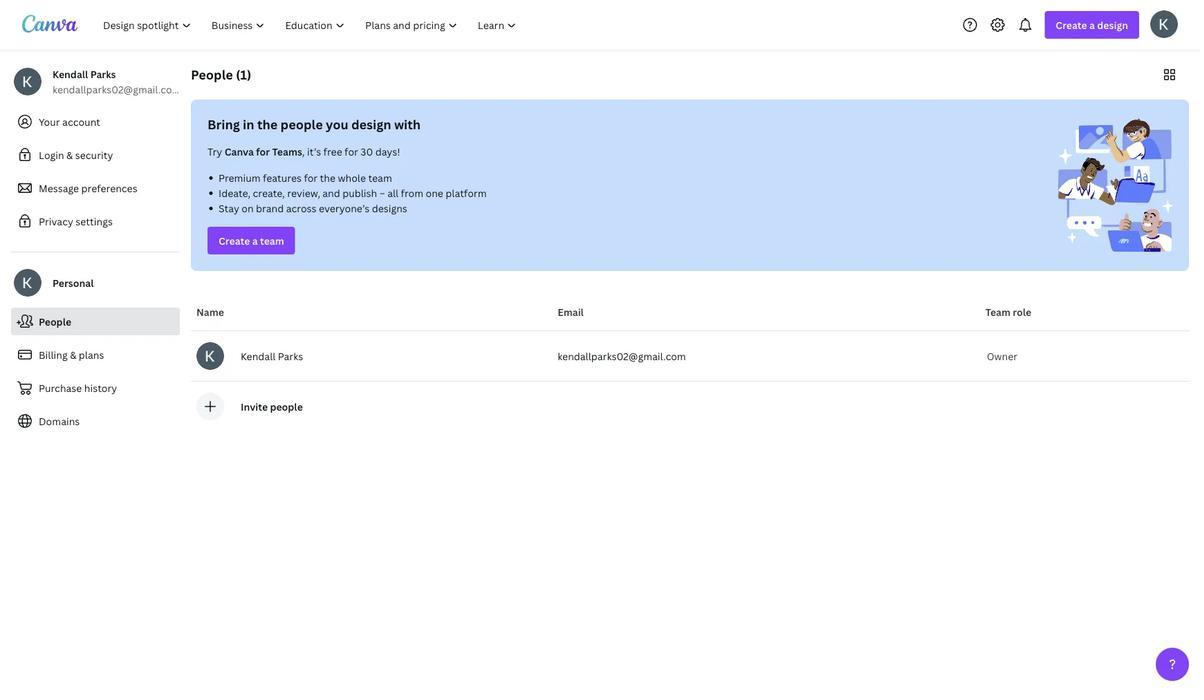 Task type: describe. For each thing, give the bounding box(es) containing it.
purchase
[[39, 381, 82, 395]]

review,
[[287, 186, 320, 200]]

team role
[[985, 305, 1031, 319]]

create a team button
[[208, 227, 295, 255]]

message preferences link
[[11, 174, 180, 202]]

parks for kendall parks kendallparks02@gmail.com
[[90, 67, 116, 81]]

bring
[[208, 116, 240, 133]]

security
[[75, 148, 113, 162]]

1 vertical spatial people
[[270, 400, 303, 413]]

purchase history
[[39, 381, 117, 395]]

email
[[558, 305, 584, 319]]

kendall parks
[[241, 350, 303, 363]]

2 horizontal spatial for
[[345, 145, 358, 158]]

with
[[394, 116, 421, 133]]

login & security
[[39, 148, 113, 162]]

free
[[323, 145, 342, 158]]

design inside the create a design dropdown button
[[1097, 18, 1128, 31]]

team inside button
[[260, 234, 284, 247]]

create a design
[[1056, 18, 1128, 31]]

preferences
[[81, 182, 137, 195]]

login & security link
[[11, 141, 180, 169]]

create a design button
[[1045, 11, 1139, 39]]

message
[[39, 182, 79, 195]]

0 horizontal spatial the
[[257, 116, 278, 133]]

privacy settings link
[[11, 208, 180, 235]]

login
[[39, 148, 64, 162]]

platform
[[446, 186, 487, 200]]

domains
[[39, 415, 80, 428]]

billing & plans link
[[11, 341, 180, 369]]

premium features for the whole team ideate, create, review, and publish – all from one platform stay on brand across everyone's designs
[[219, 171, 487, 215]]

1 vertical spatial kendallparks02@gmail.com
[[558, 350, 686, 363]]

create for create a design
[[1056, 18, 1087, 31]]

from
[[401, 186, 423, 200]]

team
[[985, 305, 1011, 319]]

for for the
[[304, 171, 318, 184]]

bring in the people you design with
[[208, 116, 421, 133]]

–
[[380, 186, 385, 200]]

people for people
[[39, 315, 71, 328]]

owner
[[987, 350, 1018, 363]]

1 vertical spatial design
[[351, 116, 391, 133]]

your account link
[[11, 108, 180, 136]]

on
[[242, 202, 254, 215]]

it's
[[307, 145, 321, 158]]

privacy
[[39, 215, 73, 228]]

publish
[[343, 186, 377, 200]]

for for teams
[[256, 145, 270, 158]]

invite people button
[[241, 400, 303, 413]]

owner button
[[985, 342, 1024, 370]]

account
[[62, 115, 100, 128]]

& for billing
[[70, 348, 76, 361]]

ideate,
[[219, 186, 250, 200]]

your account
[[39, 115, 100, 128]]

one
[[426, 186, 443, 200]]

try canva for teams , it's free for 30 days!
[[208, 145, 400, 158]]



Task type: locate. For each thing, give the bounding box(es) containing it.
for right canva
[[256, 145, 270, 158]]

message preferences
[[39, 182, 137, 195]]

days!
[[375, 145, 400, 158]]

the inside premium features for the whole team ideate, create, review, and publish – all from one platform stay on brand across everyone's designs
[[320, 171, 336, 184]]

stay
[[219, 202, 239, 215]]

1 vertical spatial kendall
[[241, 350, 276, 363]]

for
[[256, 145, 270, 158], [345, 145, 358, 158], [304, 171, 318, 184]]

1 horizontal spatial for
[[304, 171, 318, 184]]

role
[[1013, 305, 1031, 319]]

0 horizontal spatial kendall
[[53, 67, 88, 81]]

1 horizontal spatial the
[[320, 171, 336, 184]]

settings
[[76, 215, 113, 228]]

& left plans
[[70, 348, 76, 361]]

team
[[368, 171, 392, 184], [260, 234, 284, 247]]

0 vertical spatial &
[[66, 148, 73, 162]]

parks up invite people
[[278, 350, 303, 363]]

canva
[[225, 145, 254, 158]]

the up and
[[320, 171, 336, 184]]

premium
[[219, 171, 260, 184]]

0 vertical spatial kendall
[[53, 67, 88, 81]]

create inside dropdown button
[[1056, 18, 1087, 31]]

parks inside kendall parks kendallparks02@gmail.com
[[90, 67, 116, 81]]

for up review,
[[304, 171, 318, 184]]

top level navigation element
[[94, 11, 528, 39]]

kendall inside kendall parks kendallparks02@gmail.com
[[53, 67, 88, 81]]

invite people
[[241, 400, 303, 413]]

people for people (1)
[[191, 66, 233, 83]]

purchase history link
[[11, 374, 180, 402]]

a inside dropdown button
[[1089, 18, 1095, 31]]

0 horizontal spatial for
[[256, 145, 270, 158]]

1 horizontal spatial people
[[191, 66, 233, 83]]

kendall parks image
[[1150, 10, 1178, 38]]

designs
[[372, 202, 407, 215]]

1 vertical spatial parks
[[278, 350, 303, 363]]

parks
[[90, 67, 116, 81], [278, 350, 303, 363]]

kendall for kendall parks kendallparks02@gmail.com
[[53, 67, 88, 81]]

0 vertical spatial parks
[[90, 67, 116, 81]]

0 horizontal spatial people
[[39, 315, 71, 328]]

list containing premium features for the whole team
[[208, 170, 679, 216]]

create a team
[[219, 234, 284, 247]]

0 horizontal spatial a
[[252, 234, 258, 247]]

people right invite
[[270, 400, 303, 413]]

create
[[1056, 18, 1087, 31], [219, 234, 250, 247]]

whole
[[338, 171, 366, 184]]

people
[[191, 66, 233, 83], [39, 315, 71, 328]]

& right login
[[66, 148, 73, 162]]

1 vertical spatial the
[[320, 171, 336, 184]]

a
[[1089, 18, 1095, 31], [252, 234, 258, 247]]

kendall inside button
[[241, 350, 276, 363]]

people up billing
[[39, 315, 71, 328]]

all
[[387, 186, 399, 200]]

1 horizontal spatial a
[[1089, 18, 1095, 31]]

& for login
[[66, 148, 73, 162]]

domains link
[[11, 407, 180, 435]]

0 horizontal spatial team
[[260, 234, 284, 247]]

parks for kendall parks
[[278, 350, 303, 363]]

0 vertical spatial the
[[257, 116, 278, 133]]

billing
[[39, 348, 68, 361]]

you
[[326, 116, 348, 133]]

team inside premium features for the whole team ideate, create, review, and publish – all from one platform stay on brand across everyone's designs
[[368, 171, 392, 184]]

teams
[[272, 145, 302, 158]]

create inside button
[[219, 234, 250, 247]]

0 vertical spatial people
[[281, 116, 323, 133]]

0 vertical spatial people
[[191, 66, 233, 83]]

features
[[263, 171, 302, 184]]

people (1)
[[191, 66, 251, 83]]

1 horizontal spatial design
[[1097, 18, 1128, 31]]

1 vertical spatial team
[[260, 234, 284, 247]]

privacy settings
[[39, 215, 113, 228]]

name
[[196, 305, 224, 319]]

1 horizontal spatial team
[[368, 171, 392, 184]]

people
[[281, 116, 323, 133], [270, 400, 303, 413]]

kendallparks02@gmail.com up your account "link"
[[53, 83, 181, 96]]

create for create a team
[[219, 234, 250, 247]]

0 horizontal spatial kendallparks02@gmail.com
[[53, 83, 181, 96]]

30
[[361, 145, 373, 158]]

the
[[257, 116, 278, 133], [320, 171, 336, 184]]

in
[[243, 116, 254, 133]]

0 horizontal spatial parks
[[90, 67, 116, 81]]

parks inside kendall parks button
[[278, 350, 303, 363]]

a for team
[[252, 234, 258, 247]]

design up the 30
[[351, 116, 391, 133]]

team up – at the top of page
[[368, 171, 392, 184]]

0 horizontal spatial design
[[351, 116, 391, 133]]

0 vertical spatial team
[[368, 171, 392, 184]]

kendall
[[53, 67, 88, 81], [241, 350, 276, 363]]

people up ,
[[281, 116, 323, 133]]

the right the in
[[257, 116, 278, 133]]

0 vertical spatial design
[[1097, 18, 1128, 31]]

design left kendall parks icon
[[1097, 18, 1128, 31]]

kendall up your account
[[53, 67, 88, 81]]

try
[[208, 145, 222, 158]]

kendall parks button
[[196, 342, 547, 370]]

invite
[[241, 400, 268, 413]]

1 vertical spatial create
[[219, 234, 250, 247]]

across
[[286, 202, 316, 215]]

0 horizontal spatial create
[[219, 234, 250, 247]]

plans
[[79, 348, 104, 361]]

history
[[84, 381, 117, 395]]

0 vertical spatial a
[[1089, 18, 1095, 31]]

1 horizontal spatial kendallparks02@gmail.com
[[558, 350, 686, 363]]

kendall parks kendallparks02@gmail.com
[[53, 67, 181, 96]]

for left the 30
[[345, 145, 358, 158]]

,
[[302, 145, 305, 158]]

kendall for kendall parks
[[241, 350, 276, 363]]

(1)
[[236, 66, 251, 83]]

1 horizontal spatial create
[[1056, 18, 1087, 31]]

create,
[[253, 186, 285, 200]]

team down brand
[[260, 234, 284, 247]]

for inside premium features for the whole team ideate, create, review, and publish – all from one platform stay on brand across everyone's designs
[[304, 171, 318, 184]]

a for design
[[1089, 18, 1095, 31]]

and
[[323, 186, 340, 200]]

0 vertical spatial create
[[1056, 18, 1087, 31]]

1 horizontal spatial kendall
[[241, 350, 276, 363]]

1 vertical spatial a
[[252, 234, 258, 247]]

parks up your account "link"
[[90, 67, 116, 81]]

people link
[[11, 308, 180, 335]]

kendall up invite
[[241, 350, 276, 363]]

personal
[[53, 276, 94, 289]]

a inside button
[[252, 234, 258, 247]]

1 vertical spatial &
[[70, 348, 76, 361]]

kendallparks02@gmail.com
[[53, 83, 181, 96], [558, 350, 686, 363]]

billing & plans
[[39, 348, 104, 361]]

your
[[39, 115, 60, 128]]

list
[[208, 170, 679, 216]]

brand
[[256, 202, 284, 215]]

people left (1)
[[191, 66, 233, 83]]

kendallparks02@gmail.com down email on the left top
[[558, 350, 686, 363]]

design
[[1097, 18, 1128, 31], [351, 116, 391, 133]]

0 vertical spatial kendallparks02@gmail.com
[[53, 83, 181, 96]]

1 vertical spatial people
[[39, 315, 71, 328]]

&
[[66, 148, 73, 162], [70, 348, 76, 361]]

everyone's
[[319, 202, 370, 215]]

1 horizontal spatial parks
[[278, 350, 303, 363]]



Task type: vqa. For each thing, say whether or not it's contained in the screenshot.
Kendall Parks kendallparks02@gmail.com's Parks
yes



